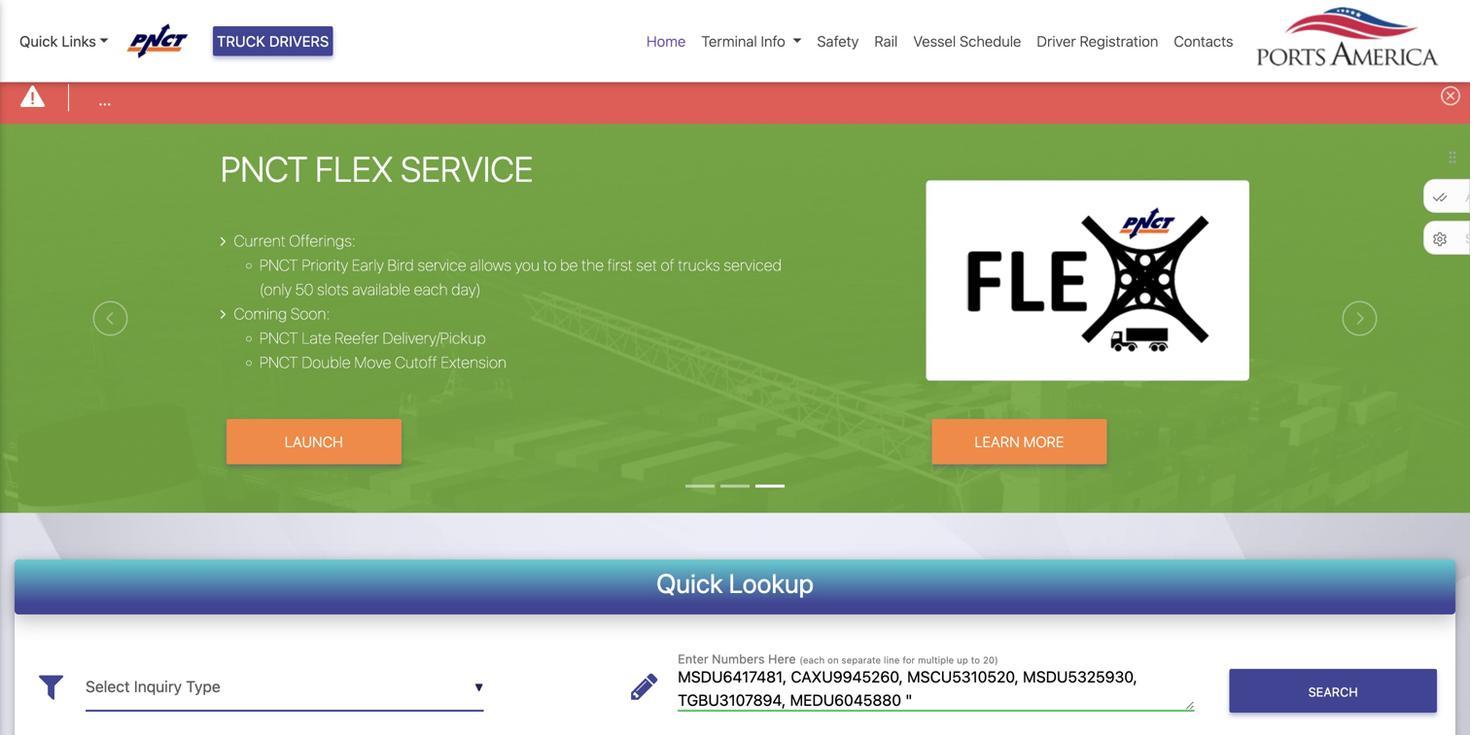 Task type: describe. For each thing, give the bounding box(es) containing it.
be
[[560, 256, 578, 274]]

coming
[[234, 304, 287, 323]]

to inside enter numbers here (each on separate line for multiple up to 20)
[[971, 655, 980, 666]]

learn
[[975, 433, 1020, 450]]

more
[[1024, 433, 1064, 450]]

delivery/pickup
[[383, 329, 486, 347]]

safety link
[[809, 22, 867, 60]]

flex
[[315, 148, 393, 189]]

here
[[768, 652, 796, 666]]

learn more link
[[932, 419, 1107, 464]]

20)
[[983, 655, 999, 666]]

you
[[515, 256, 540, 274]]

contacts
[[1174, 33, 1234, 50]]

rail
[[875, 33, 898, 50]]

for
[[903, 655, 915, 666]]

truck
[[217, 33, 265, 50]]

driver registration
[[1037, 33, 1159, 50]]

coming soon: pnct late reefer delivery/pickup pnct double move cutoff extension
[[234, 304, 507, 372]]

slots
[[317, 280, 349, 299]]

quick for quick lookup
[[656, 568, 723, 599]]

learn more
[[975, 433, 1064, 450]]

reefer
[[335, 329, 379, 347]]

flexible service image
[[0, 124, 1470, 622]]

to inside current offerings: pnct priority early bird service allows you to be the first set of trucks serviced (only 50 slots available each day)
[[543, 256, 557, 274]]

line
[[884, 655, 900, 666]]

separate
[[842, 655, 881, 666]]

double
[[302, 353, 351, 372]]

set
[[636, 256, 657, 274]]

priority
[[302, 256, 348, 274]]

first
[[607, 256, 633, 274]]

truck drivers link
[[213, 26, 333, 56]]

driver registration link
[[1029, 22, 1166, 60]]

service
[[401, 148, 533, 189]]

terminal info link
[[694, 22, 809, 60]]

multiple
[[918, 655, 954, 666]]

terminal
[[702, 33, 757, 50]]

enter
[[678, 652, 709, 666]]

▼
[[475, 681, 484, 695]]

current offerings: pnct priority early bird service allows you to be the first set of trucks serviced (only 50 slots available each day)
[[234, 232, 782, 299]]

launch
[[285, 433, 343, 450]]

bird
[[388, 256, 414, 274]]

...
[[98, 91, 111, 109]]

pnct inside current offerings: pnct priority early bird service allows you to be the first set of trucks serviced (only 50 slots available each day)
[[259, 256, 298, 274]]

(each
[[800, 655, 825, 666]]

the
[[582, 256, 604, 274]]

quick lookup
[[656, 568, 814, 599]]

late
[[302, 329, 331, 347]]



Task type: vqa. For each thing, say whether or not it's contained in the screenshot.
"visitors" at the bottom of the page
no



Task type: locate. For each thing, give the bounding box(es) containing it.
extension
[[441, 353, 507, 372]]

serviced
[[724, 256, 782, 274]]

0 horizontal spatial to
[[543, 256, 557, 274]]

offerings:
[[289, 232, 356, 250]]

... alert
[[0, 72, 1470, 124]]

early
[[352, 256, 384, 274]]

None text field
[[678, 663, 1195, 711]]

available
[[352, 280, 410, 299]]

trucks
[[678, 256, 720, 274]]

(only
[[259, 280, 292, 299]]

angle right image
[[221, 306, 226, 322]]

close image
[[1441, 86, 1461, 105]]

1 vertical spatial to
[[971, 655, 980, 666]]

terminal info
[[702, 33, 786, 50]]

pnct flex service
[[221, 148, 533, 189]]

pnct
[[221, 148, 308, 189], [259, 256, 298, 274], [259, 329, 298, 347], [259, 353, 298, 372]]

home
[[647, 33, 686, 50]]

launch button
[[226, 419, 401, 464]]

50
[[295, 280, 314, 299]]

of
[[661, 256, 675, 274]]

vessel schedule link
[[906, 22, 1029, 60]]

home link
[[639, 22, 694, 60]]

to left be
[[543, 256, 557, 274]]

schedule
[[960, 33, 1022, 50]]

info
[[761, 33, 786, 50]]

vessel schedule
[[913, 33, 1022, 50]]

0 vertical spatial quick
[[19, 33, 58, 50]]

pnct up (only
[[259, 256, 298, 274]]

quick links
[[19, 33, 96, 50]]

truck drivers
[[217, 33, 329, 50]]

day)
[[451, 280, 481, 299]]

pnct down coming in the top left of the page
[[259, 329, 298, 347]]

1 vertical spatial quick
[[656, 568, 723, 599]]

current
[[234, 232, 286, 250]]

registration
[[1080, 33, 1159, 50]]

angle right image
[[221, 233, 226, 249]]

quick links link
[[19, 30, 109, 52]]

1 horizontal spatial quick
[[656, 568, 723, 599]]

search button
[[1230, 669, 1437, 713]]

move
[[354, 353, 391, 372]]

vessel
[[913, 33, 956, 50]]

search
[[1309, 684, 1358, 699]]

allows
[[470, 256, 511, 274]]

contacts link
[[1166, 22, 1241, 60]]

driver
[[1037, 33, 1076, 50]]

1 horizontal spatial to
[[971, 655, 980, 666]]

None text field
[[86, 663, 484, 711]]

to right up
[[971, 655, 980, 666]]

each
[[414, 280, 448, 299]]

quick left links
[[19, 33, 58, 50]]

... link
[[98, 88, 111, 111]]

quick for quick links
[[19, 33, 58, 50]]

quick
[[19, 33, 58, 50], [656, 568, 723, 599]]

on
[[828, 655, 839, 666]]

cutoff
[[395, 353, 437, 372]]

lookup
[[729, 568, 814, 599]]

soon:
[[291, 304, 330, 323]]

0 horizontal spatial quick
[[19, 33, 58, 50]]

pnct up the current
[[221, 148, 308, 189]]

service
[[418, 256, 466, 274]]

enter numbers here (each on separate line for multiple up to 20)
[[678, 652, 999, 666]]

up
[[957, 655, 968, 666]]

0 vertical spatial to
[[543, 256, 557, 274]]

numbers
[[712, 652, 765, 666]]

links
[[62, 33, 96, 50]]

pnct left double
[[259, 353, 298, 372]]

rail link
[[867, 22, 906, 60]]

safety
[[817, 33, 859, 50]]

drivers
[[269, 33, 329, 50]]

quick up enter
[[656, 568, 723, 599]]

to
[[543, 256, 557, 274], [971, 655, 980, 666]]



